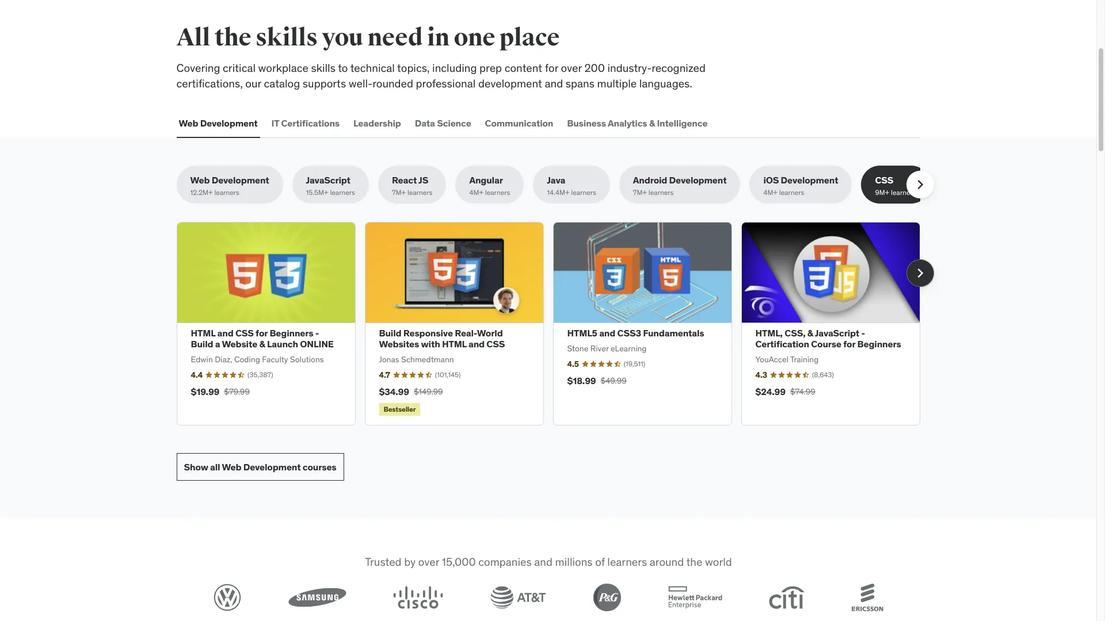 Task type: locate. For each thing, give the bounding box(es) containing it.
ios
[[764, 175, 779, 186]]

development
[[200, 117, 258, 129], [212, 175, 269, 186], [670, 175, 727, 186], [781, 175, 839, 186], [243, 462, 301, 473]]

web down certifications,
[[179, 117, 198, 129]]

in
[[427, 23, 450, 52]]

websites
[[379, 339, 419, 350]]

react
[[392, 175, 417, 186]]

html, css, & javascript - certification course for beginners link
[[756, 328, 902, 350]]

javascript inside javascript 15.5m+ learners
[[306, 175, 351, 186]]

angular 4m+ learners
[[470, 175, 510, 197]]

samsung logo image
[[288, 588, 346, 608]]

development inside button
[[200, 117, 258, 129]]

css right real-
[[487, 339, 505, 350]]

certification
[[756, 339, 810, 350]]

0 horizontal spatial html
[[191, 328, 215, 339]]

web up the '12.2m+'
[[190, 175, 210, 186]]

the up critical
[[215, 23, 251, 52]]

1 horizontal spatial -
[[862, 328, 865, 339]]

1 - from the left
[[316, 328, 319, 339]]

next image
[[911, 264, 930, 283]]

development right "ios"
[[781, 175, 839, 186]]

web development 12.2m+ learners
[[190, 175, 269, 197]]

- inside html and css for beginners - build a website & launch online
[[316, 328, 319, 339]]

& inside button
[[650, 117, 655, 129]]

1 horizontal spatial 4m+
[[764, 189, 778, 197]]

web inside web development 12.2m+ learners
[[190, 175, 210, 186]]

html
[[191, 328, 215, 339], [442, 339, 467, 350]]

procter & gamble logo image
[[593, 584, 621, 612]]

and inside 'covering critical workplace skills to technical topics, including prep content for over 200 industry-recognized certifications, our catalog supports well-rounded professional development and spans multiple languages.'
[[545, 76, 563, 90]]

it certifications
[[272, 117, 340, 129]]

0 horizontal spatial -
[[316, 328, 319, 339]]

1 vertical spatial skills
[[311, 61, 336, 75]]

1 vertical spatial the
[[686, 556, 703, 570]]

css inside html and css for beginners - build a website & launch online
[[235, 328, 254, 339]]

over inside 'covering critical workplace skills to technical topics, including prep content for over 200 industry-recognized certifications, our catalog supports well-rounded professional development and spans multiple languages.'
[[561, 61, 582, 75]]

multiple
[[597, 76, 637, 90]]

development for web development 12.2m+ learners
[[212, 175, 269, 186]]

css inside build responsive real-world websites with html and css
[[487, 339, 505, 350]]

java 14.4m+ learners
[[547, 175, 597, 197]]

need
[[368, 23, 423, 52]]

2 horizontal spatial for
[[844, 339, 856, 350]]

ios development 4m+ learners
[[764, 175, 839, 197]]

hewlett packard enterprise logo image
[[668, 587, 722, 610]]

& left launch
[[259, 339, 265, 350]]

show all web development courses link
[[177, 454, 344, 482]]

catalog
[[264, 76, 300, 90]]

trusted by over 15,000 companies and millions of learners around the world
[[365, 556, 732, 570]]

1 horizontal spatial css
[[487, 339, 505, 350]]

0 horizontal spatial beginners
[[270, 328, 314, 339]]

the left the world
[[686, 556, 703, 570]]

responsive
[[404, 328, 453, 339]]

2 - from the left
[[862, 328, 865, 339]]

build responsive real-world websites with html and css
[[379, 328, 505, 350]]

build left the "responsive"
[[379, 328, 402, 339]]

7m+ inside react js 7m+ learners
[[392, 189, 406, 197]]

build left a
[[191, 339, 213, 350]]

android
[[633, 175, 668, 186]]

0 horizontal spatial javascript
[[306, 175, 351, 186]]

html and css for beginners - build a website & launch online
[[191, 328, 334, 350]]

- right course
[[862, 328, 865, 339]]

- inside html, css, & javascript - certification course for beginners
[[862, 328, 865, 339]]

business analytics & intelligence button
[[565, 110, 710, 137]]

development for android development 7m+ learners
[[670, 175, 727, 186]]

web
[[179, 117, 198, 129], [190, 175, 210, 186], [222, 462, 241, 473]]

a
[[215, 339, 220, 350]]

development inside web development 12.2m+ learners
[[212, 175, 269, 186]]

skills up supports
[[311, 61, 336, 75]]

4m+ down "ios"
[[764, 189, 778, 197]]

beginners right website
[[270, 328, 314, 339]]

2 horizontal spatial css
[[876, 175, 894, 186]]

javascript
[[306, 175, 351, 186], [815, 328, 860, 339]]

1 horizontal spatial beginners
[[858, 339, 902, 350]]

build inside html and css for beginners - build a website & launch online
[[191, 339, 213, 350]]

2 7m+ from the left
[[633, 189, 647, 197]]

7m+ down android
[[633, 189, 647, 197]]

development for ios development 4m+ learners
[[781, 175, 839, 186]]

well-
[[349, 76, 373, 90]]

2 4m+ from the left
[[764, 189, 778, 197]]

css3
[[618, 328, 641, 339]]

0 vertical spatial over
[[561, 61, 582, 75]]

analytics
[[608, 117, 648, 129]]

2 horizontal spatial &
[[808, 328, 814, 339]]

data science
[[415, 117, 471, 129]]

cisco logo image
[[393, 587, 443, 610]]

css right a
[[235, 328, 254, 339]]

0 vertical spatial web
[[179, 117, 198, 129]]

the
[[215, 23, 251, 52], [686, 556, 703, 570]]

for right content
[[545, 61, 559, 75]]

4m+
[[470, 189, 484, 197], [764, 189, 778, 197]]

0 horizontal spatial for
[[256, 328, 268, 339]]

0 horizontal spatial css
[[235, 328, 254, 339]]

1 horizontal spatial 7m+
[[633, 189, 647, 197]]

to
[[338, 61, 348, 75]]

all the skills you need in one place
[[177, 23, 560, 52]]

0 horizontal spatial 4m+
[[470, 189, 484, 197]]

0 horizontal spatial 7m+
[[392, 189, 406, 197]]

att&t logo image
[[490, 587, 546, 610]]

html5
[[568, 328, 598, 339]]

& for intelligence
[[650, 117, 655, 129]]

7m+ for android development
[[633, 189, 647, 197]]

build inside build responsive real-world websites with html and css
[[379, 328, 402, 339]]

1 vertical spatial web
[[190, 175, 210, 186]]

1 vertical spatial javascript
[[815, 328, 860, 339]]

4m+ inside the angular 4m+ learners
[[470, 189, 484, 197]]

- right launch
[[316, 328, 319, 339]]

development down certifications,
[[200, 117, 258, 129]]

0 vertical spatial the
[[215, 23, 251, 52]]

for right course
[[844, 339, 856, 350]]

by
[[404, 556, 416, 570]]

0 vertical spatial javascript
[[306, 175, 351, 186]]

web inside button
[[179, 117, 198, 129]]

over right by
[[418, 556, 439, 570]]

css
[[876, 175, 894, 186], [235, 328, 254, 339], [487, 339, 505, 350]]

-
[[316, 328, 319, 339], [862, 328, 865, 339]]

7m+ inside android development 7m+ learners
[[633, 189, 647, 197]]

css up 9m+
[[876, 175, 894, 186]]

data science button
[[413, 110, 474, 137]]

1 horizontal spatial &
[[650, 117, 655, 129]]

development inside ios development 4m+ learners
[[781, 175, 839, 186]]

and
[[545, 76, 563, 90], [217, 328, 234, 339], [600, 328, 616, 339], [469, 339, 485, 350], [534, 556, 553, 570]]

& right the css,
[[808, 328, 814, 339]]

4m+ inside ios development 4m+ learners
[[764, 189, 778, 197]]

html, css, & javascript - certification course for beginners
[[756, 328, 902, 350]]

skills inside 'covering critical workplace skills to technical topics, including prep content for over 200 industry-recognized certifications, our catalog supports well-rounded professional development and spans multiple languages.'
[[311, 61, 336, 75]]

1 horizontal spatial html
[[442, 339, 467, 350]]

& right the analytics
[[650, 117, 655, 129]]

covering critical workplace skills to technical topics, including prep content for over 200 industry-recognized certifications, our catalog supports well-rounded professional development and spans multiple languages.
[[177, 61, 706, 90]]

7m+ for react js
[[392, 189, 406, 197]]

1 horizontal spatial over
[[561, 61, 582, 75]]

javascript up 15.5m+
[[306, 175, 351, 186]]

web right all
[[222, 462, 241, 473]]

beginners right course
[[858, 339, 902, 350]]

development for web development
[[200, 117, 258, 129]]

7m+ down react
[[392, 189, 406, 197]]

0 horizontal spatial build
[[191, 339, 213, 350]]

place
[[500, 23, 560, 52]]

&
[[650, 117, 655, 129], [808, 328, 814, 339], [259, 339, 265, 350]]

over up the spans
[[561, 61, 582, 75]]

javascript right the css,
[[815, 328, 860, 339]]

1 horizontal spatial build
[[379, 328, 402, 339]]

1 horizontal spatial javascript
[[815, 328, 860, 339]]

html,
[[756, 328, 783, 339]]

for right a
[[256, 328, 268, 339]]

all
[[177, 23, 210, 52]]

html left website
[[191, 328, 215, 339]]

carousel element
[[177, 222, 934, 426]]

and inside html and css for beginners - build a website & launch online
[[217, 328, 234, 339]]

1 vertical spatial over
[[418, 556, 439, 570]]

4m+ down angular
[[470, 189, 484, 197]]

1 4m+ from the left
[[470, 189, 484, 197]]

html right with
[[442, 339, 467, 350]]

build
[[379, 328, 402, 339], [191, 339, 213, 350]]

1 horizontal spatial for
[[545, 61, 559, 75]]

next image
[[911, 176, 930, 194]]

7m+
[[392, 189, 406, 197], [633, 189, 647, 197]]

technical
[[351, 61, 395, 75]]

html inside build responsive real-world websites with html and css
[[442, 339, 467, 350]]

& inside html, css, & javascript - certification course for beginners
[[808, 328, 814, 339]]

1 7m+ from the left
[[392, 189, 406, 197]]

0 horizontal spatial &
[[259, 339, 265, 350]]

learners inside the angular 4m+ learners
[[485, 189, 510, 197]]

development inside android development 7m+ learners
[[670, 175, 727, 186]]

skills up the workplace
[[256, 23, 318, 52]]

development up the '12.2m+'
[[212, 175, 269, 186]]

development right android
[[670, 175, 727, 186]]

1 horizontal spatial the
[[686, 556, 703, 570]]

recognized
[[652, 61, 706, 75]]

android development 7m+ learners
[[633, 175, 727, 197]]

topic filters element
[[177, 166, 934, 204]]

one
[[454, 23, 495, 52]]

certifications,
[[177, 76, 243, 90]]



Task type: describe. For each thing, give the bounding box(es) containing it.
leadership
[[354, 117, 401, 129]]

fundamentals
[[643, 328, 705, 339]]

ericsson logo image
[[852, 584, 884, 612]]

millions
[[555, 556, 593, 570]]

business analytics & intelligence
[[567, 117, 708, 129]]

you
[[322, 23, 363, 52]]

our
[[246, 76, 261, 90]]

css inside css 9m+ learners
[[876, 175, 894, 186]]

learners inside web development 12.2m+ learners
[[214, 189, 240, 197]]

& inside html and css for beginners - build a website & launch online
[[259, 339, 265, 350]]

spans
[[566, 76, 595, 90]]

world
[[705, 556, 732, 570]]

beginners inside html and css for beginners - build a website & launch online
[[270, 328, 314, 339]]

courses
[[303, 462, 337, 473]]

learners inside css 9m+ learners
[[892, 189, 917, 197]]

javascript inside html, css, & javascript - certification course for beginners
[[815, 328, 860, 339]]

critical
[[223, 61, 256, 75]]

companies
[[478, 556, 532, 570]]

development
[[479, 76, 542, 90]]

css 9m+ learners
[[876, 175, 917, 197]]

build responsive real-world websites with html and css link
[[379, 328, 505, 350]]

web development button
[[177, 110, 260, 137]]

0 horizontal spatial the
[[215, 23, 251, 52]]

communication
[[485, 117, 554, 129]]

industry-
[[608, 61, 652, 75]]

citi logo image
[[769, 587, 805, 610]]

web for web development
[[179, 117, 198, 129]]

0 horizontal spatial over
[[418, 556, 439, 570]]

css,
[[785, 328, 806, 339]]

200
[[585, 61, 605, 75]]

certifications
[[281, 117, 340, 129]]

for inside html, css, & javascript - certification course for beginners
[[844, 339, 856, 350]]

website
[[222, 339, 257, 350]]

beginners inside html, css, & javascript - certification course for beginners
[[858, 339, 902, 350]]

0 vertical spatial skills
[[256, 23, 318, 52]]

learners inside react js 7m+ learners
[[408, 189, 433, 197]]

14.4m+
[[547, 189, 570, 197]]

html and css for beginners - build a website & launch online link
[[191, 328, 334, 350]]

learners inside ios development 4m+ learners
[[780, 189, 805, 197]]

trusted
[[365, 556, 401, 570]]

supports
[[303, 76, 346, 90]]

java
[[547, 175, 566, 186]]

around
[[650, 556, 684, 570]]

& for javascript
[[808, 328, 814, 339]]

business
[[567, 117, 606, 129]]

js
[[419, 175, 429, 186]]

react js 7m+ learners
[[392, 175, 433, 197]]

content
[[505, 61, 543, 75]]

html5 and css3 fundamentals
[[568, 328, 705, 339]]

real-
[[455, 328, 477, 339]]

angular
[[470, 175, 503, 186]]

intelligence
[[657, 117, 708, 129]]

workplace
[[258, 61, 309, 75]]

for inside html and css for beginners - build a website & launch online
[[256, 328, 268, 339]]

with
[[421, 339, 440, 350]]

leadership button
[[351, 110, 404, 137]]

html5 and css3 fundamentals link
[[568, 328, 705, 339]]

topics,
[[397, 61, 430, 75]]

for inside 'covering critical workplace skills to technical topics, including prep content for over 200 industry-recognized certifications, our catalog supports well-rounded professional development and spans multiple languages.'
[[545, 61, 559, 75]]

learners inside java 14.4m+ learners
[[571, 189, 597, 197]]

javascript 15.5m+ learners
[[306, 175, 355, 197]]

online
[[300, 339, 334, 350]]

course
[[812, 339, 842, 350]]

it
[[272, 117, 279, 129]]

data
[[415, 117, 435, 129]]

world
[[477, 328, 503, 339]]

prep
[[480, 61, 502, 75]]

html inside html and css for beginners - build a website & launch online
[[191, 328, 215, 339]]

volkswagen logo image
[[213, 584, 241, 612]]

12.2m+
[[190, 189, 213, 197]]

of
[[595, 556, 605, 570]]

all
[[210, 462, 220, 473]]

launch
[[267, 339, 298, 350]]

15.5m+
[[306, 189, 329, 197]]

professional
[[416, 76, 476, 90]]

including
[[433, 61, 477, 75]]

web development
[[179, 117, 258, 129]]

show
[[184, 462, 208, 473]]

and inside build responsive real-world websites with html and css
[[469, 339, 485, 350]]

communication button
[[483, 110, 556, 137]]

15,000
[[442, 556, 476, 570]]

languages.
[[640, 76, 693, 90]]

learners inside javascript 15.5m+ learners
[[330, 189, 355, 197]]

development left courses
[[243, 462, 301, 473]]

9m+
[[876, 189, 890, 197]]

2 vertical spatial web
[[222, 462, 241, 473]]

science
[[437, 117, 471, 129]]

it certifications button
[[269, 110, 342, 137]]

rounded
[[373, 76, 414, 90]]

show all web development courses
[[184, 462, 337, 473]]

learners inside android development 7m+ learners
[[649, 189, 674, 197]]

web for web development 12.2m+ learners
[[190, 175, 210, 186]]



Task type: vqa. For each thing, say whether or not it's contained in the screenshot.


